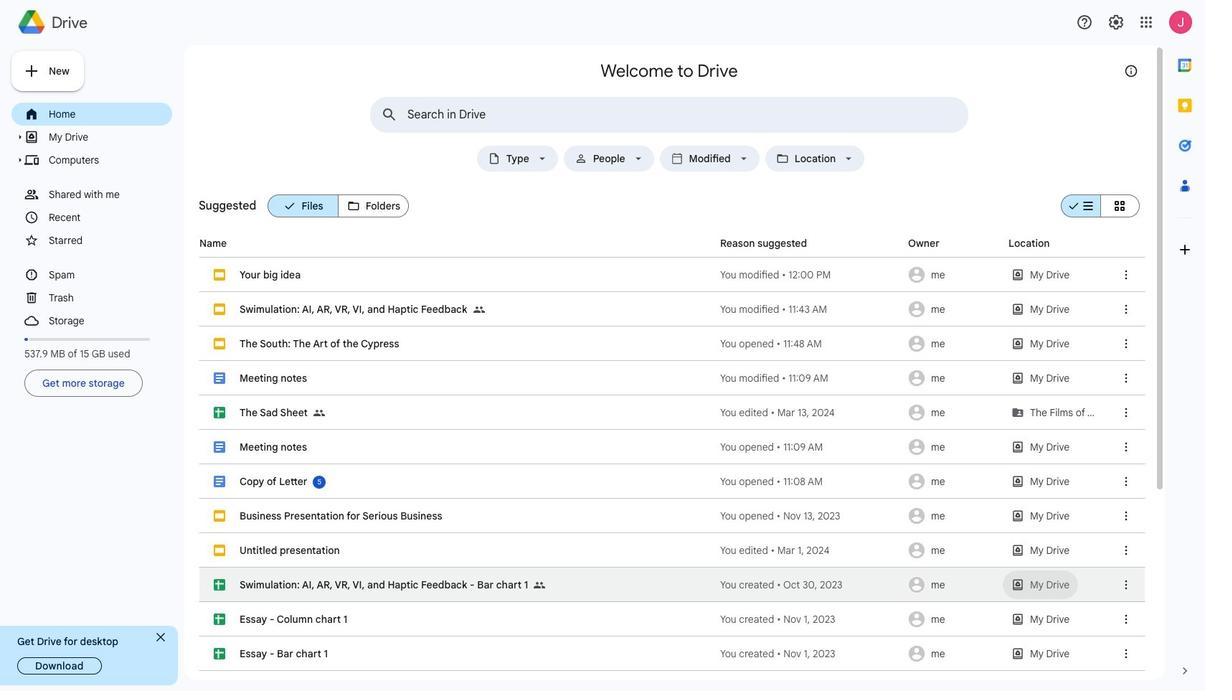 Task type: describe. For each thing, give the bounding box(es) containing it.
google slides: swimulation: ai, ar, vr, vi, and haptic feedback element
[[240, 303, 468, 316]]

owned by me element for you opened • nov 13, 2023 element
[[904, 499, 1005, 533]]

my drive element
[[49, 128, 170, 146]]

12 cell from the top
[[200, 637, 1146, 671]]

google slides image for google slides: your big idea element
[[214, 269, 225, 281]]

11 cell from the top
[[200, 602, 1146, 637]]

owned by me element for you opened • 11:48 am element
[[904, 327, 1005, 361]]

location element
[[792, 153, 839, 164]]

recent items element
[[49, 208, 170, 227]]

google slides image for google slides: the south: the art of the cypress element
[[214, 338, 225, 350]]

google sheets: the sad sheet element
[[240, 406, 308, 419]]

home element
[[49, 105, 170, 123]]

google docs image for google docs: meeting notes "element" related to you modified • 11:09 am element
[[214, 373, 225, 384]]

12 owned by me element from the top
[[904, 637, 1005, 671]]

shared image for google slides: swimulation: ai, ar, vr, vi, and haptic feedback 'element'
[[473, 304, 485, 316]]

you modified • 11:43 am element
[[721, 302, 904, 317]]

you opened • 11:48 am element
[[721, 337, 904, 351]]

google slides: the south: the art of the cypress element
[[240, 337, 400, 350]]

5 cell from the top
[[200, 396, 1146, 430]]

items shared with me element
[[49, 185, 170, 204]]

owned by me element for you modified • 11:09 am element
[[904, 361, 1005, 396]]

type element
[[504, 153, 532, 164]]

you edited • mar 13, 2024 element
[[721, 406, 904, 420]]

support image
[[1077, 14, 1094, 31]]

you created • nov 1, 2023 element for 12th owned by me element from the top of the page
[[721, 647, 904, 661]]

google sheets image for google sheets: essay - bar chart 1 element
[[214, 648, 225, 660]]

11 owned by me element from the top
[[904, 602, 1005, 637]]

you created • nov 1, 2023 element for 11th owned by me element
[[721, 612, 904, 627]]

computers element
[[49, 151, 170, 169]]

13 cell from the top
[[200, 671, 1146, 691]]

google slides: business presentation for serious business element
[[240, 510, 443, 523]]

shared image for google sheets: the sad sheet element
[[314, 396, 331, 430]]

shared image for google sheets: swimulation: ai, ar, vr, vi, and haptic feedback - bar chart 1 element at left bottom
[[534, 580, 546, 592]]

you opened • 11:08 am element
[[721, 475, 904, 489]]

9 cell from the top
[[200, 533, 1146, 568]]

7 cell from the top
[[200, 464, 1146, 499]]

google docs: copy of letter element
[[240, 475, 308, 488]]

google sheets image
[[214, 579, 225, 591]]

close image
[[156, 633, 165, 642]]

1 cell from the top
[[200, 258, 1146, 292]]

you edited • mar 1, 2024 element
[[721, 543, 904, 558]]

Folders radio
[[339, 189, 409, 223]]



Task type: locate. For each thing, give the bounding box(es) containing it.
navigation
[[11, 103, 172, 400]]

4 cell from the top
[[200, 361, 1146, 396]]

0 horizontal spatial shared image
[[314, 396, 331, 430]]

google sheets image
[[214, 407, 225, 419], [214, 614, 225, 625], [214, 648, 225, 660]]

2 owned by me element from the top
[[904, 292, 1005, 327]]

pet resume shared google docs image
[[240, 671, 299, 691]]

1 google docs: meeting notes element from the top
[[240, 372, 307, 385]]

8 owned by me element from the top
[[904, 499, 1005, 533]]

google sheets: swimulation: ai, ar, vr, vi, and haptic feedback - bar chart 1 element
[[240, 579, 529, 592]]

1 vertical spatial google docs image
[[214, 441, 225, 453]]

people element
[[591, 153, 629, 164]]

2 google slides image from the top
[[214, 338, 225, 350]]

owned by me element for you opened • 11:09 am element
[[904, 430, 1005, 464]]

0 vertical spatial google docs: meeting notes element
[[240, 372, 307, 385]]

starred items element
[[49, 231, 170, 250]]

owned by me element for the you created • oct 30, 2023 'element'
[[904, 568, 1005, 602]]

6 cell from the top
[[200, 430, 1146, 464]]

0 vertical spatial google slides image
[[214, 304, 225, 315]]

owned by me element for you edited • mar 13, 2024 'element'
[[904, 396, 1005, 430]]

shared image for google sheets: the sad sheet element
[[314, 408, 325, 419]]

2 vertical spatial google sheets image
[[214, 648, 225, 660]]

tab list
[[1166, 45, 1206, 651]]

google sheets: essay - bar chart 1 element
[[240, 648, 328, 660]]

0 vertical spatial shared image
[[473, 292, 491, 327]]

2 you created • nov 1, 2023 element from the top
[[721, 647, 904, 661]]

google slides image
[[214, 269, 225, 281], [214, 545, 225, 556]]

owned by me element for you opened • 11:08 am element
[[904, 464, 1005, 499]]

3 cell from the top
[[200, 327, 1146, 361]]

1 horizontal spatial shared image
[[473, 292, 491, 327]]

google slides image for google slides: untitled presentation element at the bottom of the page
[[214, 545, 225, 556]]

google slides image up google sheets image
[[214, 545, 225, 556]]

toolbar
[[1139, 45, 1157, 88]]

trashed items element
[[49, 289, 170, 307]]

2 cell from the top
[[200, 292, 1146, 327]]

1 google sheets image from the top
[[214, 407, 225, 419]]

2 google docs: meeting notes element from the top
[[240, 441, 307, 454]]

google docs: meeting notes element up google sheets: the sad sheet element
[[240, 372, 307, 385]]

2 vertical spatial google slides image
[[214, 510, 225, 522]]

tree item
[[11, 103, 172, 126]]

6 owned by me element from the top
[[904, 430, 1005, 464]]

google sheets image left google sheets: essay - bar chart 1 element
[[214, 648, 225, 660]]

Grid radio
[[1101, 189, 1141, 223]]

3 google slides image from the top
[[214, 510, 225, 522]]

1 you created • nov 1, 2023 element from the top
[[721, 612, 904, 627]]

5 owned by me element from the top
[[904, 396, 1005, 430]]

shared image
[[473, 304, 485, 316], [314, 408, 325, 419], [534, 580, 546, 592], [299, 671, 316, 691]]

owned by me element for the you modified • 11:43 am element
[[904, 292, 1005, 327]]

10 cell from the top
[[200, 568, 1146, 602]]

3 owned by me element from the top
[[904, 327, 1005, 361]]

1 vertical spatial google slides image
[[214, 338, 225, 350]]

1 google docs image from the top
[[214, 373, 225, 384]]

shared image for google slides: swimulation: ai, ar, vr, vi, and haptic feedback 'element'
[[473, 292, 491, 327]]

you created • oct 30, 2023 element
[[721, 578, 904, 592]]

0 vertical spatial google docs image
[[214, 373, 225, 384]]

1 vertical spatial google slides image
[[214, 545, 225, 556]]

google docs image
[[214, 373, 225, 384], [214, 441, 225, 453], [214, 476, 225, 487]]

google docs: meeting notes element up the "google docs: copy of letter" element
[[240, 441, 307, 454]]

you opened • 11:09 am element
[[721, 440, 904, 454]]

google slides: untitled presentation element
[[240, 544, 340, 557]]

3 google docs image from the top
[[214, 476, 225, 487]]

shared image
[[473, 292, 491, 327], [314, 396, 331, 430], [534, 568, 551, 602]]

google sheets image left google sheets: the sad sheet element
[[214, 407, 225, 419]]

9 owned by me element from the top
[[904, 533, 1005, 568]]

owned by me element
[[904, 258, 1005, 292], [904, 292, 1005, 327], [904, 327, 1005, 361], [904, 361, 1005, 396], [904, 396, 1005, 430], [904, 430, 1005, 464], [904, 464, 1005, 499], [904, 499, 1005, 533], [904, 533, 1005, 568], [904, 568, 1005, 602], [904, 602, 1005, 637], [904, 637, 1005, 671]]

2 google sheets image from the top
[[214, 614, 225, 625]]

2 google slides image from the top
[[214, 545, 225, 556]]

7 owned by me element from the top
[[904, 464, 1005, 499]]

3 google sheets image from the top
[[214, 648, 225, 660]]

you modified • 11:09 am element
[[721, 371, 904, 385]]

List radio
[[1062, 189, 1101, 223]]

10 owned by me element from the top
[[904, 568, 1005, 602]]

4 owned by me element from the top
[[904, 361, 1005, 396]]

0 vertical spatial google sheets image
[[214, 407, 225, 419]]

cell
[[200, 258, 1146, 292], [200, 292, 1146, 327], [200, 327, 1146, 361], [200, 361, 1146, 396], [200, 396, 1146, 430], [200, 430, 1146, 464], [200, 464, 1146, 499], [200, 499, 1146, 533], [200, 533, 1146, 568], [200, 568, 1146, 602], [200, 602, 1146, 637], [200, 637, 1146, 671], [200, 671, 1146, 691]]

google slides image
[[214, 304, 225, 315], [214, 338, 225, 350], [214, 510, 225, 522]]

you modified • 12:00 pm element
[[721, 268, 904, 282]]

2 horizontal spatial shared image
[[534, 568, 551, 602]]

storage element
[[49, 312, 170, 330]]

8 cell from the top
[[200, 499, 1146, 533]]

google slides: your big idea element
[[240, 268, 301, 281]]

2 vertical spatial shared image
[[534, 568, 551, 602]]

owned by me element for you edited • mar 1, 2024 "element"
[[904, 533, 1005, 568]]

2 google docs image from the top
[[214, 441, 225, 453]]

google sheets image for google sheets: essay - column chart 1 element
[[214, 614, 225, 625]]

2 vertical spatial google docs image
[[214, 476, 225, 487]]

1 google slides image from the top
[[214, 304, 225, 315]]

Search in Drive field
[[408, 108, 936, 122]]

0 vertical spatial google slides image
[[214, 269, 225, 281]]

you created • nov 1, 2023 element
[[721, 612, 904, 627], [721, 647, 904, 661]]

google slides image left google slides: your big idea element
[[214, 269, 225, 281]]

google docs: meeting notes element for you opened • 11:09 am element
[[240, 441, 307, 454]]

spam element
[[49, 266, 170, 284]]

google slides image for google slides: business presentation for serious business 'element'
[[214, 510, 225, 522]]

google docs: meeting notes element for you modified • 11:09 am element
[[240, 372, 307, 385]]

shared image for google sheets: swimulation: ai, ar, vr, vi, and haptic feedback - bar chart 1 element at left bottom
[[534, 568, 551, 602]]

google sheets image down google sheets image
[[214, 614, 225, 625]]

1 owned by me element from the top
[[904, 258, 1005, 292]]

google docs image for google docs: meeting notes "element" related to you opened • 11:09 am element
[[214, 441, 225, 453]]

google sheets: essay - column chart 1 element
[[240, 613, 348, 626]]

0 vertical spatial you created • nov 1, 2023 element
[[721, 612, 904, 627]]

owned by me element for the you modified • 12:00 pm element
[[904, 258, 1005, 292]]

1 vertical spatial google sheets image
[[214, 614, 225, 625]]

you opened • nov 13, 2023 element
[[721, 509, 904, 523]]

1 vertical spatial google docs: meeting notes element
[[240, 441, 307, 454]]

tree
[[11, 103, 172, 332]]

modified element
[[687, 153, 734, 164]]

1 google slides image from the top
[[214, 269, 225, 281]]

Files radio
[[268, 189, 339, 223]]

1 vertical spatial shared image
[[314, 396, 331, 430]]

google docs: meeting notes element
[[240, 372, 307, 385], [240, 441, 307, 454]]

1 vertical spatial you created • nov 1, 2023 element
[[721, 647, 904, 661]]



Task type: vqa. For each thing, say whether or not it's contained in the screenshot.
'Owned by me' element corresponding to You opened • Nov 13, 2023 element
no



